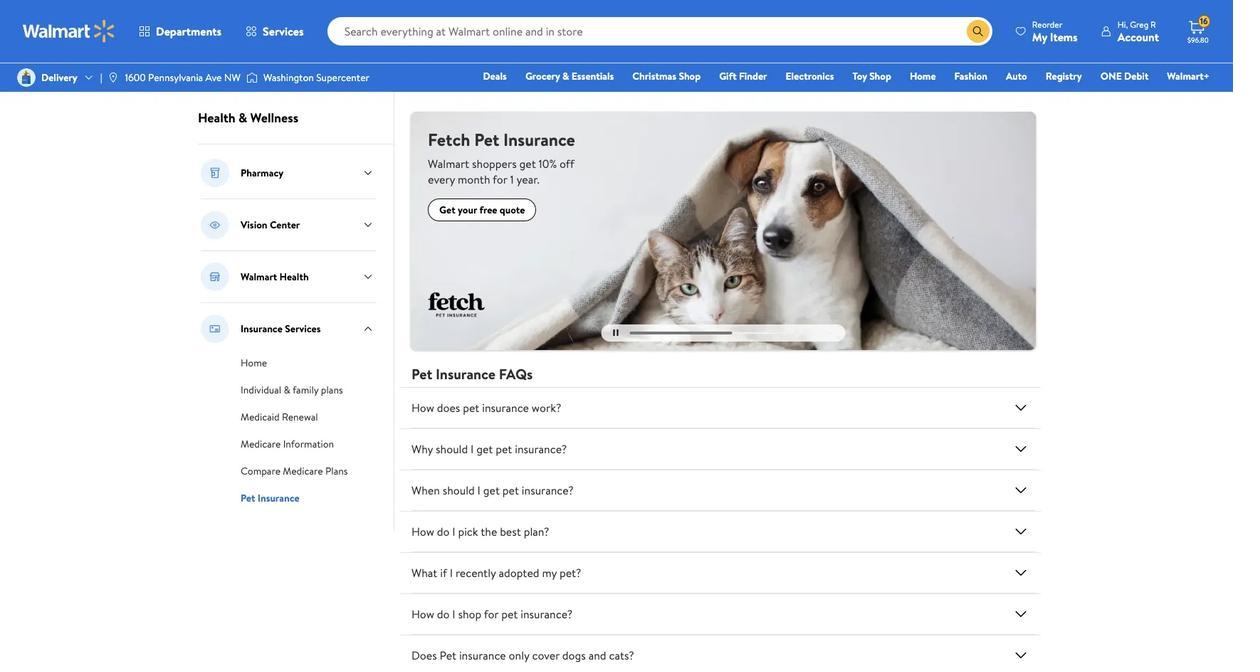 Task type: locate. For each thing, give the bounding box(es) containing it.
deals
[[483, 69, 507, 83]]

home link
[[904, 68, 943, 84], [241, 355, 267, 370]]

registry
[[1046, 69, 1082, 83]]

0 horizontal spatial  image
[[108, 72, 119, 83]]

0 vertical spatial walmart
[[428, 156, 469, 172]]

free
[[480, 203, 497, 217]]

how left does
[[412, 400, 434, 416]]

0 vertical spatial insurance?
[[515, 441, 567, 457]]

pet up the best
[[503, 483, 519, 498]]

0 vertical spatial how
[[412, 400, 434, 416]]

1 horizontal spatial &
[[284, 383, 290, 397]]

0 vertical spatial insurance
[[482, 400, 529, 416]]

greg
[[1130, 18, 1149, 30]]

does
[[412, 648, 437, 664]]

ave
[[205, 70, 222, 85]]

renewal
[[282, 410, 318, 424]]

0 horizontal spatial shop
[[679, 69, 701, 83]]

i right if
[[450, 565, 453, 581]]

cover
[[532, 648, 560, 664]]

insurance up 10%
[[503, 127, 575, 152]]

electronics link
[[779, 68, 841, 84]]

departments
[[156, 23, 222, 39]]

insurance? up plan?
[[522, 483, 574, 498]]

delivery
[[41, 70, 77, 85]]

0 horizontal spatial &
[[239, 109, 247, 127]]

16
[[1201, 15, 1208, 27]]

home left the fashion
[[910, 69, 936, 83]]

how does pet insurance work?
[[412, 400, 561, 416]]

insurance? for why should i get pet insurance?
[[515, 441, 567, 457]]

health down ave
[[198, 109, 236, 127]]

0 vertical spatial do
[[437, 524, 450, 540]]

medicare information
[[241, 437, 334, 451]]

grocery & essentials link
[[519, 68, 620, 84]]

1 do from the top
[[437, 524, 450, 540]]

fashion
[[955, 69, 988, 83]]

should right when
[[443, 483, 475, 498]]

services down walmart health
[[285, 322, 321, 336]]

does
[[437, 400, 460, 416]]

insurance? for when should i get pet insurance?
[[522, 483, 574, 498]]

0 vertical spatial services
[[263, 23, 304, 39]]

i for how do i pick the best plan?
[[452, 524, 455, 540]]

0 vertical spatial medicare
[[241, 437, 281, 451]]

1 horizontal spatial medicare
[[283, 464, 323, 479]]

walmart insurance services image
[[201, 315, 229, 343]]

0 vertical spatial should
[[436, 441, 468, 457]]

& right grocery
[[563, 69, 569, 83]]

the
[[481, 524, 497, 540]]

reorder
[[1032, 18, 1063, 30]]

account
[[1118, 29, 1159, 45]]

should for when
[[443, 483, 475, 498]]

1 horizontal spatial walmart
[[428, 156, 469, 172]]

&
[[563, 69, 569, 83], [239, 109, 247, 127], [284, 383, 290, 397]]

home link up individual
[[241, 355, 267, 370]]

what if i recently adopted my pet?
[[412, 565, 582, 581]]

shop for christmas shop
[[679, 69, 701, 83]]

gift finder
[[719, 69, 767, 83]]

fetch pet insurance walmart shoppers get 10% off every month for 1 year.
[[428, 127, 575, 187]]

home
[[910, 69, 936, 83], [241, 356, 267, 370]]

when should i get pet insurance?
[[412, 483, 574, 498]]

when
[[412, 483, 440, 498]]

i for why should i get pet insurance?
[[471, 441, 474, 457]]

0 vertical spatial home
[[910, 69, 936, 83]]

 image
[[17, 68, 36, 87]]

for right shop
[[484, 607, 499, 622]]

individual & family plans link
[[241, 382, 343, 397]]

2 horizontal spatial &
[[563, 69, 569, 83]]

health
[[198, 109, 236, 127], [280, 270, 309, 284]]

1 horizontal spatial shop
[[870, 69, 891, 83]]

how does pet insurance work? image
[[1013, 399, 1030, 416]]

1 vertical spatial home link
[[241, 355, 267, 370]]

insurance left only
[[459, 648, 506, 664]]

walmart image
[[23, 20, 115, 43]]

0 vertical spatial &
[[563, 69, 569, 83]]

insurance
[[482, 400, 529, 416], [459, 648, 506, 664]]

items
[[1050, 29, 1078, 45]]

1
[[510, 172, 514, 187]]

how for how do i shop for pet insurance?
[[412, 607, 434, 622]]

i down how does pet insurance work?
[[471, 441, 474, 457]]

1 vertical spatial for
[[484, 607, 499, 622]]

2 do from the top
[[437, 607, 450, 622]]

vision
[[241, 218, 267, 232]]

 image
[[246, 70, 258, 85], [108, 72, 119, 83]]

1 vertical spatial home
[[241, 356, 267, 370]]

2 vertical spatial how
[[412, 607, 434, 622]]

pet insurance faqs
[[412, 365, 533, 384]]

home link left the fashion
[[904, 68, 943, 84]]

0 vertical spatial health
[[198, 109, 236, 127]]

i left shop
[[452, 607, 455, 622]]

insurance right walmart insurance services image
[[241, 322, 283, 336]]

1 vertical spatial get
[[477, 441, 493, 457]]

do left shop
[[437, 607, 450, 622]]

medicare
[[241, 437, 281, 451], [283, 464, 323, 479]]

2 vertical spatial &
[[284, 383, 290, 397]]

medicare down information
[[283, 464, 323, 479]]

insurance down faqs
[[482, 400, 529, 416]]

washington supercenter
[[263, 70, 370, 85]]

i for how do i shop for pet insurance?
[[452, 607, 455, 622]]

1 horizontal spatial home link
[[904, 68, 943, 84]]

get down why should i get pet insurance?
[[483, 483, 500, 498]]

washington
[[263, 70, 314, 85]]

pharmacy
[[241, 166, 284, 180]]

does pet insurance only cover dogs and cats? image
[[1013, 647, 1030, 664]]

how up what
[[412, 524, 434, 540]]

2 shop from the left
[[870, 69, 891, 83]]

home up individual
[[241, 356, 267, 370]]

compare medicare plans
[[241, 464, 348, 479]]

medicare up compare
[[241, 437, 281, 451]]

services up washington
[[263, 23, 304, 39]]

should for why
[[436, 441, 468, 457]]

shop right christmas
[[679, 69, 701, 83]]

1 horizontal spatial  image
[[246, 70, 258, 85]]

insurance? down work?
[[515, 441, 567, 457]]

how up does
[[412, 607, 434, 622]]

1 how from the top
[[412, 400, 434, 416]]

0 horizontal spatial walmart
[[241, 270, 277, 284]]

& left family
[[284, 383, 290, 397]]

auto link
[[1000, 68, 1034, 84]]

compare medicare plans link
[[241, 463, 348, 479]]

0 horizontal spatial health
[[198, 109, 236, 127]]

1 vertical spatial medicare
[[283, 464, 323, 479]]

 image right nw
[[246, 70, 258, 85]]

fetch
[[428, 127, 470, 152]]

Walmart Site-Wide search field
[[327, 17, 993, 46]]

nw
[[224, 70, 241, 85]]

pet insurance link
[[241, 490, 300, 506]]

work?
[[532, 400, 561, 416]]

 image for 1600 pennsylvania ave nw
[[108, 72, 119, 83]]

how do i shop for pet insurance? image
[[1013, 606, 1030, 623]]

grocery
[[525, 69, 560, 83]]

vision center
[[241, 218, 300, 232]]

1 vertical spatial &
[[239, 109, 247, 127]]

i for when should i get pet insurance?
[[478, 483, 481, 498]]

why
[[412, 441, 433, 457]]

do left pick
[[437, 524, 450, 540]]

walmart down fetch on the top left of the page
[[428, 156, 469, 172]]

year.
[[517, 172, 540, 187]]

2 vertical spatial get
[[483, 483, 500, 498]]

get for why should i get pet insurance?
[[477, 441, 493, 457]]

1600
[[125, 70, 146, 85]]

for
[[493, 172, 507, 187], [484, 607, 499, 622]]

cats?
[[609, 648, 634, 664]]

for left the 1
[[493, 172, 507, 187]]

auto
[[1006, 69, 1027, 83]]

vision center image
[[201, 211, 229, 239]]

what
[[412, 565, 438, 581]]

health down center
[[280, 270, 309, 284]]

2 how from the top
[[412, 524, 434, 540]]

gift finder link
[[713, 68, 774, 84]]

do for shop
[[437, 607, 450, 622]]

1 vertical spatial services
[[285, 322, 321, 336]]

shop right toy
[[870, 69, 891, 83]]

walmart inside the fetch pet insurance walmart shoppers get 10% off every month for 1 year.
[[428, 156, 469, 172]]

i up the how do i pick the best plan?
[[478, 483, 481, 498]]

$96.80
[[1188, 35, 1209, 45]]

electronics
[[786, 69, 834, 83]]

get down how does pet insurance work?
[[477, 441, 493, 457]]

walmart health
[[241, 270, 309, 284]]

1 vertical spatial insurance?
[[522, 483, 574, 498]]

insurance? up cover
[[521, 607, 573, 622]]

get your free quote
[[439, 203, 525, 217]]

0 vertical spatial get
[[519, 156, 536, 172]]

should right why
[[436, 441, 468, 457]]

my
[[542, 565, 557, 581]]

0 vertical spatial home link
[[904, 68, 943, 84]]

shop
[[679, 69, 701, 83], [870, 69, 891, 83]]

one
[[1101, 69, 1122, 83]]

my
[[1032, 29, 1048, 45]]

1 vertical spatial how
[[412, 524, 434, 540]]

i left pick
[[452, 524, 455, 540]]

& left wellness
[[239, 109, 247, 127]]

1 shop from the left
[[679, 69, 701, 83]]

shoppers
[[472, 156, 517, 172]]

0 vertical spatial for
[[493, 172, 507, 187]]

services
[[263, 23, 304, 39], [285, 322, 321, 336]]

walmart right 'walmart health' image
[[241, 270, 277, 284]]

does pet insurance only cover dogs and cats?
[[412, 648, 634, 664]]

1 vertical spatial do
[[437, 607, 450, 622]]

get left 10%
[[519, 156, 536, 172]]

why should i get pet insurance? image
[[1013, 441, 1030, 458]]

one debit
[[1101, 69, 1149, 83]]

1 vertical spatial should
[[443, 483, 475, 498]]

 image right |
[[108, 72, 119, 83]]

only
[[509, 648, 530, 664]]

pet inside the fetch pet insurance walmart shoppers get 10% off every month for 1 year.
[[474, 127, 499, 152]]

1 horizontal spatial health
[[280, 270, 309, 284]]

get
[[519, 156, 536, 172], [477, 441, 493, 457], [483, 483, 500, 498]]

& inside "link"
[[563, 69, 569, 83]]

3 how from the top
[[412, 607, 434, 622]]

0 horizontal spatial medicare
[[241, 437, 281, 451]]



Task type: describe. For each thing, give the bounding box(es) containing it.
0 horizontal spatial home
[[241, 356, 267, 370]]

carousel controls navigation
[[601, 325, 846, 342]]

christmas
[[633, 69, 677, 83]]

get
[[439, 203, 456, 217]]

medicaid renewal
[[241, 410, 318, 424]]

pennsylvania
[[148, 70, 203, 85]]

pet up when should i get pet insurance? at the bottom of page
[[496, 441, 512, 457]]

pick
[[458, 524, 478, 540]]

2 vertical spatial insurance?
[[521, 607, 573, 622]]

why should i get pet insurance?
[[412, 441, 567, 457]]

1600 pennsylvania ave nw
[[125, 70, 241, 85]]

pharmacy image
[[201, 159, 229, 187]]

& for wellness
[[239, 109, 247, 127]]

1 vertical spatial health
[[280, 270, 309, 284]]

health & wellness
[[198, 109, 298, 127]]

get for when should i get pet insurance?
[[483, 483, 500, 498]]

walmart health image
[[201, 263, 229, 291]]

get your free quote link
[[428, 199, 536, 221]]

medicaid
[[241, 410, 280, 424]]

plan?
[[524, 524, 549, 540]]

deals link
[[477, 68, 513, 84]]

when should i get pet insurance? image
[[1013, 482, 1030, 499]]

every
[[428, 172, 455, 187]]

debit
[[1125, 69, 1149, 83]]

do for pick
[[437, 524, 450, 540]]

medicaid renewal link
[[241, 409, 318, 424]]

dogs
[[562, 648, 586, 664]]

toy shop link
[[846, 68, 898, 84]]

how do i shop for pet insurance?
[[412, 607, 573, 622]]

how do i pick the best plan?
[[412, 524, 549, 540]]

christmas shop link
[[626, 68, 707, 84]]

christmas shop
[[633, 69, 701, 83]]

pet right does
[[463, 400, 480, 416]]

quote
[[500, 203, 525, 217]]

individual
[[241, 383, 281, 397]]

month
[[458, 172, 490, 187]]

registry link
[[1039, 68, 1089, 84]]

and
[[589, 648, 606, 664]]

fetch pet insurance logo image
[[428, 277, 485, 333]]

plans
[[325, 464, 348, 479]]

1 vertical spatial walmart
[[241, 270, 277, 284]]

pause image
[[613, 330, 618, 336]]

r
[[1151, 18, 1156, 30]]

information
[[283, 437, 334, 451]]

insurance down compare medicare plans
[[258, 491, 300, 506]]

walmart+ link
[[1161, 68, 1216, 84]]

fashion link
[[948, 68, 994, 84]]

shop
[[458, 607, 482, 622]]

recently
[[456, 565, 496, 581]]

reorder my items
[[1032, 18, 1078, 45]]

pet right shop
[[501, 607, 518, 622]]

& for family
[[284, 383, 290, 397]]

1 vertical spatial insurance
[[459, 648, 506, 664]]

services button
[[234, 14, 316, 48]]

0 horizontal spatial home link
[[241, 355, 267, 370]]

 image for washington supercenter
[[246, 70, 258, 85]]

get inside the fetch pet insurance walmart shoppers get 10% off every month for 1 year.
[[519, 156, 536, 172]]

hi, greg r account
[[1118, 18, 1159, 45]]

if
[[440, 565, 447, 581]]

1 horizontal spatial home
[[910, 69, 936, 83]]

hi,
[[1118, 18, 1128, 30]]

what if i recently adopted my pet? image
[[1013, 565, 1030, 582]]

shop for toy shop
[[870, 69, 891, 83]]

faqs
[[499, 365, 533, 384]]

plans
[[321, 383, 343, 397]]

insurance inside the fetch pet insurance walmart shoppers get 10% off every month for 1 year.
[[503, 127, 575, 152]]

& for essentials
[[563, 69, 569, 83]]

insurance services
[[241, 322, 321, 336]]

toy shop
[[853, 69, 891, 83]]

one debit link
[[1094, 68, 1155, 84]]

departments button
[[127, 14, 234, 48]]

gift
[[719, 69, 737, 83]]

compare
[[241, 464, 281, 479]]

essentials
[[572, 69, 614, 83]]

pet insurance
[[241, 491, 300, 506]]

for inside the fetch pet insurance walmart shoppers get 10% off every month for 1 year.
[[493, 172, 507, 187]]

how for how does pet insurance work?
[[412, 400, 434, 416]]

medicare information link
[[241, 436, 334, 451]]

pet?
[[560, 565, 582, 581]]

supercenter
[[316, 70, 370, 85]]

how do i pick the best plan? image
[[1013, 523, 1030, 540]]

grocery & essentials
[[525, 69, 614, 83]]

off
[[560, 156, 575, 172]]

center
[[270, 218, 300, 232]]

how for how do i pick the best plan?
[[412, 524, 434, 540]]

family
[[293, 383, 319, 397]]

insurance up does
[[436, 365, 496, 384]]

finder
[[739, 69, 767, 83]]

adopted
[[499, 565, 539, 581]]

individual & family plans
[[241, 383, 343, 397]]

Search search field
[[327, 17, 993, 46]]

i for what if i recently adopted my pet?
[[450, 565, 453, 581]]

your
[[458, 203, 477, 217]]

|
[[100, 70, 102, 85]]

search icon image
[[973, 26, 984, 37]]

services inside popup button
[[263, 23, 304, 39]]



Task type: vqa. For each thing, say whether or not it's contained in the screenshot.
the 'Light'
no



